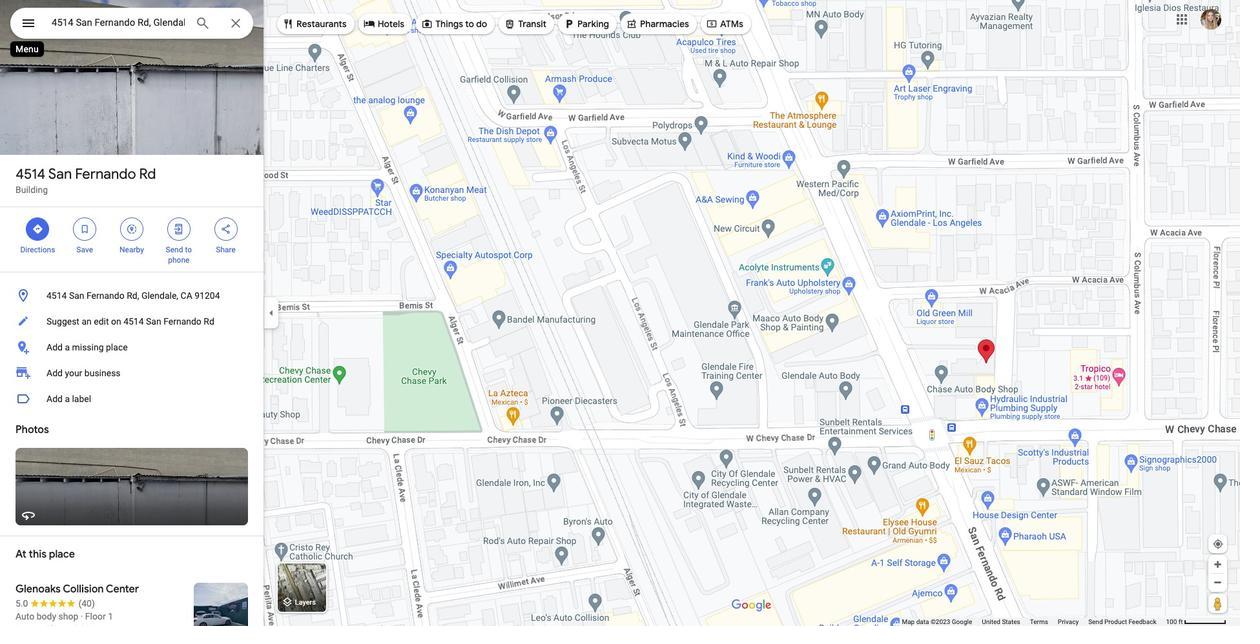 Task type: locate. For each thing, give the bounding box(es) containing it.
send
[[166, 246, 183, 255], [1089, 619, 1103, 626]]

 pharmacies
[[626, 17, 689, 31]]

send up phone
[[166, 246, 183, 255]]

None field
[[52, 15, 185, 30]]

·
[[81, 612, 83, 622]]

0 horizontal spatial 4514
[[16, 165, 45, 184]]

1 vertical spatial send
[[1089, 619, 1103, 626]]

things
[[436, 18, 463, 30]]

0 vertical spatial san
[[48, 165, 72, 184]]


[[421, 17, 433, 31]]

 atms
[[706, 17, 744, 31]]

0 vertical spatial place
[[106, 342, 128, 353]]

a left missing at the left of page
[[65, 342, 70, 353]]

2 horizontal spatial 4514
[[124, 317, 144, 327]]

3 add from the top
[[47, 394, 63, 405]]

0 vertical spatial a
[[65, 342, 70, 353]]

4514 san fernando rd, glendale, ca 91204
[[47, 291, 220, 301]]

add down suggest
[[47, 342, 63, 353]]

4514 up suggest
[[47, 291, 67, 301]]

privacy button
[[1058, 618, 1079, 627]]

1
[[108, 612, 113, 622]]

label
[[72, 394, 91, 405]]

add left your
[[47, 368, 63, 379]]

atms
[[720, 18, 744, 30]]

4514 right on
[[124, 317, 144, 327]]

send for send product feedback
[[1089, 619, 1103, 626]]

auto
[[16, 612, 34, 622]]

suggest an edit on 4514 san fernando rd
[[47, 317, 214, 327]]

to
[[465, 18, 474, 30], [185, 246, 192, 255]]

1 vertical spatial to
[[185, 246, 192, 255]]

san for rd,
[[69, 291, 84, 301]]

2 vertical spatial fernando
[[164, 317, 202, 327]]

100 ft button
[[1167, 619, 1227, 626]]

send left product
[[1089, 619, 1103, 626]]

united
[[982, 619, 1001, 626]]

1 vertical spatial san
[[69, 291, 84, 301]]

missing
[[72, 342, 104, 353]]

1 vertical spatial a
[[65, 394, 70, 405]]

0 horizontal spatial send
[[166, 246, 183, 255]]

terms
[[1031, 619, 1049, 626]]

4514 inside the 4514 san fernando rd building
[[16, 165, 45, 184]]

rd inside the 4514 san fernando rd building
[[139, 165, 156, 184]]


[[173, 222, 185, 237]]

 things to do
[[421, 17, 487, 31]]

fernando for rd
[[75, 165, 136, 184]]

map
[[902, 619, 915, 626]]

add
[[47, 342, 63, 353], [47, 368, 63, 379], [47, 394, 63, 405]]

100
[[1167, 619, 1178, 626]]

transit
[[518, 18, 547, 30]]

google
[[952, 619, 973, 626]]

4514 san fernando rd main content
[[0, 0, 264, 627]]

add your business
[[47, 368, 121, 379]]

1 horizontal spatial to
[[465, 18, 474, 30]]

glendale,
[[141, 291, 178, 301]]

rd
[[139, 165, 156, 184], [204, 317, 214, 327]]

fernando
[[75, 165, 136, 184], [87, 291, 125, 301], [164, 317, 202, 327]]

add inside add your business link
[[47, 368, 63, 379]]

1 add from the top
[[47, 342, 63, 353]]

2 add from the top
[[47, 368, 63, 379]]

0 vertical spatial add
[[47, 342, 63, 353]]

fernando down ca
[[164, 317, 202, 327]]

fernando inside the 4514 san fernando rd building
[[75, 165, 136, 184]]

1 vertical spatial 4514
[[47, 291, 67, 301]]

add left label
[[47, 394, 63, 405]]

4514 up building
[[16, 165, 45, 184]]

an
[[82, 317, 92, 327]]

to left do
[[465, 18, 474, 30]]

footer inside google maps element
[[902, 618, 1167, 627]]

4514
[[16, 165, 45, 184], [47, 291, 67, 301], [124, 317, 144, 327]]


[[364, 17, 375, 31]]


[[706, 17, 718, 31]]

send product feedback button
[[1089, 618, 1157, 627]]

actions for 4514 san fernando rd region
[[0, 207, 264, 272]]

terms button
[[1031, 618, 1049, 627]]

fernando inside button
[[87, 291, 125, 301]]

add inside add a label button
[[47, 394, 63, 405]]

parking
[[578, 18, 609, 30]]

2 vertical spatial add
[[47, 394, 63, 405]]

1 a from the top
[[65, 342, 70, 353]]

(40)
[[78, 599, 95, 609]]

to inside  things to do
[[465, 18, 474, 30]]

fernando up 'edit'
[[87, 291, 125, 301]]

0 horizontal spatial rd
[[139, 165, 156, 184]]

a left label
[[65, 394, 70, 405]]

a for label
[[65, 394, 70, 405]]

add inside add a missing place button
[[47, 342, 63, 353]]

0 vertical spatial 4514
[[16, 165, 45, 184]]

glenoaks
[[16, 584, 61, 596]]

1 vertical spatial rd
[[204, 317, 214, 327]]

shop
[[58, 612, 78, 622]]

4514 San Fernando Rd, Glendale, CA 91204 field
[[10, 8, 253, 39]]

100 ft
[[1167, 619, 1183, 626]]

san inside the 4514 san fernando rd building
[[48, 165, 72, 184]]

united states
[[982, 619, 1021, 626]]

1 horizontal spatial rd
[[204, 317, 214, 327]]

0 vertical spatial to
[[465, 18, 474, 30]]

place inside button
[[106, 342, 128, 353]]

1 vertical spatial add
[[47, 368, 63, 379]]

send inside send to phone
[[166, 246, 183, 255]]

0 vertical spatial send
[[166, 246, 183, 255]]

send for send to phone
[[166, 246, 183, 255]]

san inside button
[[146, 317, 161, 327]]

2 a from the top
[[65, 394, 70, 405]]


[[504, 17, 516, 31]]

product
[[1105, 619, 1128, 626]]

google account: michelle dermenjian  
(michelle.dermenjian@adept.ai) image
[[1201, 9, 1222, 29]]

restaurants
[[297, 18, 347, 30]]

1 vertical spatial fernando
[[87, 291, 125, 301]]

footer
[[902, 618, 1167, 627]]

0 vertical spatial rd
[[139, 165, 156, 184]]

zoom in image
[[1214, 560, 1223, 570]]

san inside button
[[69, 291, 84, 301]]

your
[[65, 368, 82, 379]]

5.0
[[16, 599, 28, 609]]


[[626, 17, 638, 31]]

a
[[65, 342, 70, 353], [65, 394, 70, 405]]

place down on
[[106, 342, 128, 353]]

suggest an edit on 4514 san fernando rd button
[[0, 309, 264, 335]]

©2023
[[931, 619, 951, 626]]

united states button
[[982, 618, 1021, 627]]

1 horizontal spatial place
[[106, 342, 128, 353]]

san
[[48, 165, 72, 184], [69, 291, 84, 301], [146, 317, 161, 327]]


[[564, 17, 575, 31]]

0 vertical spatial fernando
[[75, 165, 136, 184]]

2 vertical spatial san
[[146, 317, 161, 327]]

to inside send to phone
[[185, 246, 192, 255]]

1 horizontal spatial send
[[1089, 619, 1103, 626]]

san for rd
[[48, 165, 72, 184]]

4514 for rd
[[16, 165, 45, 184]]

 hotels
[[364, 17, 405, 31]]

fernando up ""
[[75, 165, 136, 184]]

to up phone
[[185, 246, 192, 255]]

 search field
[[10, 8, 253, 41]]

add for add your business
[[47, 368, 63, 379]]

0 horizontal spatial place
[[49, 549, 75, 562]]

glenoaks collision center
[[16, 584, 139, 596]]

1 horizontal spatial 4514
[[47, 291, 67, 301]]

share
[[216, 246, 236, 255]]

0 horizontal spatial to
[[185, 246, 192, 255]]

body
[[37, 612, 56, 622]]

photos
[[16, 424, 49, 437]]

footer containing map data ©2023 google
[[902, 618, 1167, 627]]


[[282, 17, 294, 31]]

send inside button
[[1089, 619, 1103, 626]]

4514 inside 4514 san fernando rd, glendale, ca 91204 button
[[47, 291, 67, 301]]

place right this
[[49, 549, 75, 562]]

2 vertical spatial 4514
[[124, 317, 144, 327]]



Task type: vqa. For each thing, say whether or not it's contained in the screenshot.
7th trip from the bottom
no



Task type: describe. For each thing, give the bounding box(es) containing it.
business
[[85, 368, 121, 379]]

floor
[[85, 612, 106, 622]]

edit
[[94, 317, 109, 327]]

suggest
[[47, 317, 79, 327]]

do
[[476, 18, 487, 30]]

1 vertical spatial place
[[49, 549, 75, 562]]

4514 san fernando rd building
[[16, 165, 156, 195]]

zoom out image
[[1214, 578, 1223, 588]]


[[79, 222, 91, 237]]

center
[[106, 584, 139, 596]]

add your business link
[[0, 361, 264, 386]]

fernando inside button
[[164, 317, 202, 327]]

 button
[[10, 8, 47, 41]]

directions
[[20, 246, 55, 255]]


[[32, 222, 44, 237]]

fernando for rd,
[[87, 291, 125, 301]]

add a missing place
[[47, 342, 128, 353]]

a for missing
[[65, 342, 70, 353]]

auto body shop · floor 1
[[16, 612, 113, 622]]

phone
[[168, 256, 190, 265]]

hotels
[[378, 18, 405, 30]]


[[21, 14, 36, 32]]


[[126, 222, 138, 237]]

send to phone
[[166, 246, 192, 265]]

pharmacies
[[640, 18, 689, 30]]

rd inside button
[[204, 317, 214, 327]]

91204
[[195, 291, 220, 301]]

this
[[29, 549, 47, 562]]

map data ©2023 google
[[902, 619, 973, 626]]

show street view coverage image
[[1209, 594, 1228, 614]]

at
[[16, 549, 26, 562]]

add a label
[[47, 394, 91, 405]]

add for add a missing place
[[47, 342, 63, 353]]

rd,
[[127, 291, 139, 301]]

4514 san fernando rd, glendale, ca 91204 button
[[0, 283, 264, 309]]

nearby
[[120, 246, 144, 255]]

add for add a label
[[47, 394, 63, 405]]

 parking
[[564, 17, 609, 31]]

show your location image
[[1213, 539, 1225, 551]]

add a label button
[[0, 386, 264, 412]]

at this place
[[16, 549, 75, 562]]

send product feedback
[[1089, 619, 1157, 626]]

building
[[16, 185, 48, 195]]

 transit
[[504, 17, 547, 31]]

states
[[1002, 619, 1021, 626]]

4514 inside suggest an edit on 4514 san fernando rd button
[[124, 317, 144, 327]]

4514 for rd,
[[47, 291, 67, 301]]

none field inside "4514 san fernando rd, glendale, ca 91204" field
[[52, 15, 185, 30]]

feedback
[[1129, 619, 1157, 626]]

ca
[[181, 291, 192, 301]]

collision
[[63, 584, 104, 596]]

5.0 stars 40 reviews image
[[16, 598, 95, 611]]


[[220, 222, 232, 237]]

collapse side panel image
[[264, 306, 279, 321]]

privacy
[[1058, 619, 1079, 626]]

 restaurants
[[282, 17, 347, 31]]

on
[[111, 317, 121, 327]]

data
[[917, 619, 930, 626]]

google maps element
[[0, 0, 1241, 627]]

add a missing place button
[[0, 335, 264, 361]]

ft
[[1179, 619, 1183, 626]]

layers
[[295, 599, 316, 608]]

save
[[76, 246, 93, 255]]



